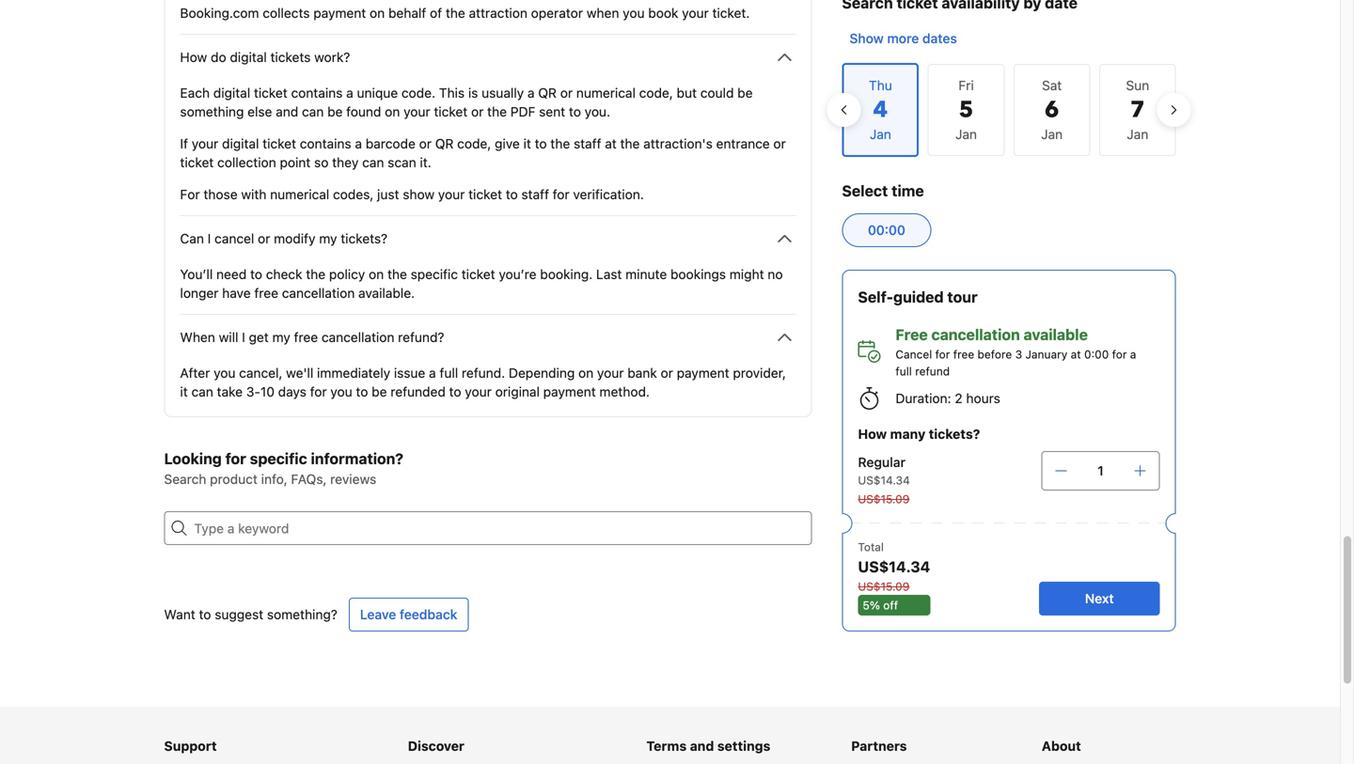 Task type: locate. For each thing, give the bounding box(es) containing it.
a right 0:00
[[1131, 348, 1137, 361]]

code, inside each digital ticket contains a unique code. this is usually a qr or numerical code, but could be something else and can be found on your ticket or the pdf sent to you.
[[640, 85, 674, 101]]

us$15.09 up the off
[[858, 581, 910, 594]]

contains inside if your digital ticket contains a barcode or qr code, give it to the staff at the attraction's entrance or ticket collection point so they can scan it.
[[300, 136, 352, 151]]

1 vertical spatial free
[[294, 330, 318, 345]]

be left "found"
[[328, 104, 343, 119]]

on
[[370, 5, 385, 21], [385, 104, 400, 119], [369, 267, 384, 282], [579, 366, 594, 381]]

to inside each digital ticket contains a unique code. this is usually a qr or numerical code, but could be something else and can be found on your ticket or the pdf sent to you.
[[569, 104, 581, 119]]

cancellation inside free cancellation available cancel for free before 3 january at 0:00 for a full refund
[[932, 326, 1021, 344]]

jan down 7
[[1127, 127, 1149, 142]]

free for free
[[954, 348, 975, 361]]

specific up info,
[[250, 450, 307, 468]]

0 horizontal spatial numerical
[[270, 187, 330, 202]]

refund?
[[398, 330, 445, 345]]

2 vertical spatial payment
[[544, 384, 596, 400]]

0 horizontal spatial at
[[605, 136, 617, 151]]

it down after
[[180, 384, 188, 400]]

free up we'll
[[294, 330, 318, 345]]

1 horizontal spatial i
[[242, 330, 245, 345]]

staff down you.
[[574, 136, 602, 151]]

numerical down point
[[270, 187, 330, 202]]

1 vertical spatial numerical
[[270, 187, 330, 202]]

how do digital tickets work?
[[180, 49, 350, 65]]

2 us$14.34 from the top
[[858, 558, 931, 576]]

1 horizontal spatial code,
[[640, 85, 674, 101]]

your inside if your digital ticket contains a barcode or qr code, give it to the staff at the attraction's entrance or ticket collection point so they can scan it.
[[192, 136, 219, 151]]

full left refund.
[[440, 366, 458, 381]]

payment up work?
[[314, 5, 366, 21]]

at
[[605, 136, 617, 151], [1071, 348, 1082, 361]]

1 horizontal spatial staff
[[574, 136, 602, 151]]

partners
[[852, 739, 907, 755]]

original
[[496, 384, 540, 400]]

how inside dropdown button
[[180, 49, 207, 65]]

3
[[1016, 348, 1023, 361]]

at inside free cancellation available cancel for free before 3 january at 0:00 for a full refund
[[1071, 348, 1082, 361]]

2 horizontal spatial you
[[623, 5, 645, 21]]

1 horizontal spatial it
[[524, 136, 531, 151]]

0 vertical spatial how
[[180, 49, 207, 65]]

payment
[[314, 5, 366, 21], [677, 366, 730, 381], [544, 384, 596, 400]]

1 full from the left
[[896, 365, 913, 378]]

2 horizontal spatial can
[[362, 155, 384, 170]]

can i cancel or modify my tickets? button
[[180, 228, 796, 250]]

want to suggest something?
[[164, 607, 338, 623]]

2 vertical spatial digital
[[222, 136, 259, 151]]

a up pdf
[[528, 85, 535, 101]]

for inside after you cancel, we'll immediately issue a full refund. depending on your bank or payment provider, it can take 3-10 days for you to be refunded to your original payment method.
[[310, 384, 327, 400]]

something
[[180, 104, 244, 119]]

digital inside if your digital ticket contains a barcode or qr code, give it to the staff at the attraction's entrance or ticket collection point so they can scan it.
[[222, 136, 259, 151]]

can inside after you cancel, we'll immediately issue a full refund. depending on your bank or payment provider, it can take 3-10 days for you to be refunded to your original payment method.
[[192, 384, 213, 400]]

ticket down can i cancel or modify my tickets? dropdown button on the top of page
[[462, 267, 495, 282]]

you down immediately
[[331, 384, 353, 400]]

a up "they"
[[355, 136, 362, 151]]

region
[[827, 56, 1192, 165]]

digital inside dropdown button
[[230, 49, 267, 65]]

tickets? inside dropdown button
[[341, 231, 388, 247]]

a inside after you cancel, we'll immediately issue a full refund. depending on your bank or payment provider, it can take 3-10 days for you to be refunded to your original payment method.
[[429, 366, 436, 381]]

0 vertical spatial it
[[524, 136, 531, 151]]

2 vertical spatial you
[[331, 384, 353, 400]]

1 horizontal spatial can
[[302, 104, 324, 119]]

0 horizontal spatial i
[[208, 231, 211, 247]]

the left policy
[[306, 267, 326, 282]]

1 horizontal spatial full
[[896, 365, 913, 378]]

a inside if your digital ticket contains a barcode or qr code, give it to the staff at the attraction's entrance or ticket collection point so they can scan it.
[[355, 136, 362, 151]]

my
[[319, 231, 337, 247], [272, 330, 291, 345]]

you'll need to check the policy on the specific ticket you're booking. last minute bookings might no longer have free cancellation available.
[[180, 267, 783, 301]]

about
[[1042, 739, 1082, 755]]

0 vertical spatial can
[[302, 104, 324, 119]]

contains down work?
[[291, 85, 343, 101]]

2 vertical spatial be
[[372, 384, 387, 400]]

you up take
[[214, 366, 236, 381]]

0:00
[[1085, 348, 1110, 361]]

terms and settings
[[647, 739, 771, 755]]

0 vertical spatial my
[[319, 231, 337, 247]]

0 vertical spatial staff
[[574, 136, 602, 151]]

for up product
[[225, 450, 246, 468]]

0 horizontal spatial and
[[276, 104, 299, 119]]

2 horizontal spatial jan
[[1127, 127, 1149, 142]]

1 horizontal spatial how
[[858, 427, 887, 442]]

0 vertical spatial code,
[[640, 85, 674, 101]]

the right of
[[446, 5, 466, 21]]

the inside each digital ticket contains a unique code. this is usually a qr or numerical code, but could be something else and can be found on your ticket or the pdf sent to you.
[[488, 104, 507, 119]]

it right give on the top of the page
[[524, 136, 531, 151]]

cancel,
[[239, 366, 283, 381]]

product
[[210, 472, 258, 487]]

1 vertical spatial qr
[[435, 136, 454, 151]]

how many tickets?
[[858, 427, 981, 442]]

looking for specific information? search product info, faqs, reviews
[[164, 450, 404, 487]]

my right modify
[[319, 231, 337, 247]]

0 horizontal spatial be
[[328, 104, 343, 119]]

and inside each digital ticket contains a unique code. this is usually a qr or numerical code, but could be something else and can be found on your ticket or the pdf sent to you.
[[276, 104, 299, 119]]

1 vertical spatial specific
[[250, 450, 307, 468]]

and right terms
[[690, 739, 714, 755]]

your down the code.
[[404, 104, 431, 119]]

free for when
[[294, 330, 318, 345]]

1 horizontal spatial jan
[[1042, 127, 1063, 142]]

0 horizontal spatial it
[[180, 384, 188, 400]]

at down you.
[[605, 136, 617, 151]]

self-guided tour
[[858, 288, 978, 306]]

us$15.09
[[858, 493, 910, 506], [858, 581, 910, 594]]

1 horizontal spatial numerical
[[577, 85, 636, 101]]

contains up so
[[300, 136, 352, 151]]

for right 0:00
[[1113, 348, 1128, 361]]

us$15.09 inside total us$14.34 us$15.09 5% off
[[858, 581, 910, 594]]

0 horizontal spatial specific
[[250, 450, 307, 468]]

behalf
[[389, 5, 426, 21]]

1 vertical spatial how
[[858, 427, 887, 442]]

2 horizontal spatial be
[[738, 85, 753, 101]]

select time
[[842, 182, 925, 200]]

0 vertical spatial us$15.09
[[858, 493, 910, 506]]

be right could
[[738, 85, 753, 101]]

1 horizontal spatial you
[[331, 384, 353, 400]]

days
[[278, 384, 307, 400]]

barcode
[[366, 136, 416, 151]]

1 vertical spatial and
[[690, 739, 714, 755]]

codes,
[[333, 187, 374, 202]]

free
[[896, 326, 928, 344]]

0 vertical spatial qr
[[539, 85, 557, 101]]

on inside after you cancel, we'll immediately issue a full refund. depending on your bank or payment provider, it can take 3-10 days for you to be refunded to your original payment method.
[[579, 366, 594, 381]]

0 vertical spatial you
[[623, 5, 645, 21]]

how for how do digital tickets work?
[[180, 49, 207, 65]]

digital right do
[[230, 49, 267, 65]]

0 horizontal spatial how
[[180, 49, 207, 65]]

to right want
[[199, 607, 211, 623]]

free inside you'll need to check the policy on the specific ticket you're booking. last minute bookings might no longer have free cancellation available.
[[254, 286, 279, 301]]

code, inside if your digital ticket contains a barcode or qr code, give it to the staff at the attraction's entrance or ticket collection point so they can scan it.
[[457, 136, 491, 151]]

qr up sent
[[539, 85, 557, 101]]

0 horizontal spatial code,
[[457, 136, 491, 151]]

how do digital tickets work? element
[[180, 69, 796, 204]]

off
[[884, 599, 899, 613]]

to right give on the top of the page
[[535, 136, 547, 151]]

specific
[[411, 267, 458, 282], [250, 450, 307, 468]]

fri
[[959, 78, 974, 93]]

0 vertical spatial specific
[[411, 267, 458, 282]]

payment left provider,
[[677, 366, 730, 381]]

cancellation up before
[[932, 326, 1021, 344]]

hours
[[967, 391, 1001, 406]]

on right depending
[[579, 366, 594, 381]]

1 vertical spatial can
[[362, 155, 384, 170]]

1 vertical spatial i
[[242, 330, 245, 345]]

code,
[[640, 85, 674, 101], [457, 136, 491, 151]]

or right the entrance
[[774, 136, 786, 151]]

my right get
[[272, 330, 291, 345]]

jan inside 'sun 7 jan'
[[1127, 127, 1149, 142]]

numerical up you.
[[577, 85, 636, 101]]

january
[[1026, 348, 1068, 361]]

1 vertical spatial you
[[214, 366, 236, 381]]

the
[[446, 5, 466, 21], [488, 104, 507, 119], [551, 136, 570, 151], [621, 136, 640, 151], [306, 267, 326, 282], [388, 267, 407, 282]]

0 vertical spatial i
[[208, 231, 211, 247]]

1 horizontal spatial free
[[294, 330, 318, 345]]

0 vertical spatial payment
[[314, 5, 366, 21]]

a
[[346, 85, 354, 101], [528, 85, 535, 101], [355, 136, 362, 151], [1131, 348, 1137, 361], [429, 366, 436, 381]]

jan down 6
[[1042, 127, 1063, 142]]

cancellation down policy
[[282, 286, 355, 301]]

3 jan from the left
[[1127, 127, 1149, 142]]

1 vertical spatial payment
[[677, 366, 730, 381]]

0 vertical spatial and
[[276, 104, 299, 119]]

i right the can
[[208, 231, 211, 247]]

free inside free cancellation available cancel for free before 3 january at 0:00 for a full refund
[[954, 348, 975, 361]]

total us$14.34 us$15.09 5% off
[[858, 541, 931, 613]]

each
[[180, 85, 210, 101]]

the up available.
[[388, 267, 407, 282]]

0 horizontal spatial free
[[254, 286, 279, 301]]

2 vertical spatial can
[[192, 384, 213, 400]]

tickets? down 2
[[929, 427, 981, 442]]

we'll
[[286, 366, 314, 381]]

1 jan from the left
[[956, 127, 978, 142]]

next button
[[1040, 582, 1161, 616]]

entrance
[[717, 136, 770, 151]]

suggest
[[215, 607, 264, 623]]

a inside free cancellation available cancel for free before 3 january at 0:00 for a full refund
[[1131, 348, 1137, 361]]

0 horizontal spatial full
[[440, 366, 458, 381]]

1 vertical spatial at
[[1071, 348, 1082, 361]]

2 horizontal spatial free
[[954, 348, 975, 361]]

longer
[[180, 286, 219, 301]]

immediately
[[317, 366, 391, 381]]

for up "refund"
[[936, 348, 951, 361]]

for inside how do digital tickets work? element
[[553, 187, 570, 202]]

us$14.34 for regular
[[858, 474, 911, 487]]

the down usually
[[488, 104, 507, 119]]

2 vertical spatial free
[[954, 348, 975, 361]]

code.
[[402, 85, 436, 101]]

for left verification.
[[553, 187, 570, 202]]

can left "found"
[[302, 104, 324, 119]]

something?
[[267, 607, 338, 623]]

ticket inside you'll need to check the policy on the specific ticket you're booking. last minute bookings might no longer have free cancellation available.
[[462, 267, 495, 282]]

tour
[[948, 288, 978, 306]]

6
[[1045, 95, 1060, 126]]

1 vertical spatial code,
[[457, 136, 491, 151]]

0 horizontal spatial can
[[192, 384, 213, 400]]

it inside if your digital ticket contains a barcode or qr code, give it to the staff at the attraction's entrance or ticket collection point so they can scan it.
[[524, 136, 531, 151]]

free inside dropdown button
[[294, 330, 318, 345]]

discover
[[408, 739, 465, 755]]

i
[[208, 231, 211, 247], [242, 330, 245, 345]]

1 horizontal spatial tickets?
[[929, 427, 981, 442]]

guided
[[894, 288, 944, 306]]

free left before
[[954, 348, 975, 361]]

on inside you'll need to check the policy on the specific ticket you're booking. last minute bookings might no longer have free cancellation available.
[[369, 267, 384, 282]]

so
[[314, 155, 329, 170]]

contains
[[291, 85, 343, 101], [300, 136, 352, 151]]

your right if
[[192, 136, 219, 151]]

1 vertical spatial it
[[180, 384, 188, 400]]

digital for your
[[222, 136, 259, 151]]

digital up collection
[[222, 136, 259, 151]]

payment down depending
[[544, 384, 596, 400]]

2 jan from the left
[[1042, 127, 1063, 142]]

1 vertical spatial tickets?
[[929, 427, 981, 442]]

digital inside each digital ticket contains a unique code. this is usually a qr or numerical code, but could be something else and can be found on your ticket or the pdf sent to you.
[[213, 85, 250, 101]]

else
[[248, 104, 272, 119]]

1 vertical spatial us$14.34
[[858, 558, 931, 576]]

0 horizontal spatial tickets?
[[341, 231, 388, 247]]

digital up something
[[213, 85, 250, 101]]

be inside after you cancel, we'll immediately issue a full refund. depending on your bank or payment provider, it can take 3-10 days for you to be refunded to your original payment method.
[[372, 384, 387, 400]]

0 vertical spatial free
[[254, 286, 279, 301]]

0 vertical spatial contains
[[291, 85, 343, 101]]

staff inside if your digital ticket contains a barcode or qr code, give it to the staff at the attraction's entrance or ticket collection point so they can scan it.
[[574, 136, 602, 151]]

you.
[[585, 104, 611, 119]]

1 horizontal spatial at
[[1071, 348, 1082, 361]]

code, left give on the top of the page
[[457, 136, 491, 151]]

i right will
[[242, 330, 245, 345]]

on up available.
[[369, 267, 384, 282]]

1 vertical spatial digital
[[213, 85, 250, 101]]

it.
[[420, 155, 432, 170]]

how up regular
[[858, 427, 887, 442]]

be down immediately
[[372, 384, 387, 400]]

us$14.34 down the total at the bottom
[[858, 558, 931, 576]]

for right days
[[310, 384, 327, 400]]

operator
[[531, 5, 583, 21]]

specific up available.
[[411, 267, 458, 282]]

cancellation up immediately
[[322, 330, 395, 345]]

1 horizontal spatial my
[[319, 231, 337, 247]]

0 horizontal spatial staff
[[522, 187, 549, 202]]

at left 0:00
[[1071, 348, 1082, 361]]

how left do
[[180, 49, 207, 65]]

how for how many tickets?
[[858, 427, 887, 442]]

tickets? up policy
[[341, 231, 388, 247]]

how do digital tickets work? button
[[180, 46, 796, 69]]

1 horizontal spatial specific
[[411, 267, 458, 282]]

booking.
[[540, 267, 593, 282]]

qr down each digital ticket contains a unique code. this is usually a qr or numerical code, but could be something else and can be found on your ticket or the pdf sent to you.
[[435, 136, 454, 151]]

can down barcode
[[362, 155, 384, 170]]

verification.
[[573, 187, 644, 202]]

you
[[623, 5, 645, 21], [214, 366, 236, 381], [331, 384, 353, 400]]

0 horizontal spatial qr
[[435, 136, 454, 151]]

0 vertical spatial us$14.34
[[858, 474, 911, 487]]

0 horizontal spatial jan
[[956, 127, 978, 142]]

2 horizontal spatial payment
[[677, 366, 730, 381]]

attraction
[[469, 5, 528, 21]]

1 vertical spatial be
[[328, 104, 343, 119]]

no
[[768, 267, 783, 282]]

jan for 6
[[1042, 127, 1063, 142]]

you're
[[499, 267, 537, 282]]

2 full from the left
[[440, 366, 458, 381]]

for those with numerical codes, just show your ticket to staff for verification.
[[180, 187, 644, 202]]

1 vertical spatial my
[[272, 330, 291, 345]]

1 us$14.34 from the top
[[858, 474, 911, 487]]

usually
[[482, 85, 524, 101]]

pdf
[[511, 104, 536, 119]]

0 vertical spatial tickets?
[[341, 231, 388, 247]]

book
[[649, 5, 679, 21]]

1 vertical spatial contains
[[300, 136, 352, 151]]

staff up can i cancel or modify my tickets? dropdown button on the top of page
[[522, 187, 549, 202]]

your up method.
[[597, 366, 624, 381]]

0 vertical spatial at
[[605, 136, 617, 151]]

you left the book
[[623, 5, 645, 21]]

and right else
[[276, 104, 299, 119]]

full down "cancel"
[[896, 365, 913, 378]]

for
[[553, 187, 570, 202], [936, 348, 951, 361], [1113, 348, 1128, 361], [310, 384, 327, 400], [225, 450, 246, 468]]

on inside each digital ticket contains a unique code. this is usually a qr or numerical code, but could be something else and can be found on your ticket or the pdf sent to you.
[[385, 104, 400, 119]]

1 vertical spatial us$15.09
[[858, 581, 910, 594]]

1 horizontal spatial qr
[[539, 85, 557, 101]]

to right need
[[250, 267, 262, 282]]

regular us$14.34
[[858, 455, 911, 487]]

or right bank
[[661, 366, 674, 381]]

for inside looking for specific information? search product info, faqs, reviews
[[225, 450, 246, 468]]

on down unique
[[385, 104, 400, 119]]

to inside if your digital ticket contains a barcode or qr code, give it to the staff at the attraction's entrance or ticket collection point so they can scan it.
[[535, 136, 547, 151]]

code, left "but"
[[640, 85, 674, 101]]

search
[[164, 472, 206, 487]]

1 horizontal spatial and
[[690, 739, 714, 755]]

a right issue at the left
[[429, 366, 436, 381]]

1 horizontal spatial be
[[372, 384, 387, 400]]

0 vertical spatial numerical
[[577, 85, 636, 101]]

2 us$15.09 from the top
[[858, 581, 910, 594]]

0 vertical spatial digital
[[230, 49, 267, 65]]

terms
[[647, 739, 687, 755]]

but
[[677, 85, 697, 101]]

ticket down this
[[434, 104, 468, 119]]

when will i get my free cancellation refund?
[[180, 330, 445, 345]]

to right refunded at the bottom left of page
[[449, 384, 462, 400]]

free down check on the left of the page
[[254, 286, 279, 301]]

it inside after you cancel, we'll immediately issue a full refund. depending on your bank or payment provider, it can take 3-10 days for you to be refunded to your original payment method.
[[180, 384, 188, 400]]

us$15.09 down 'regular us$14.34' in the right of the page
[[858, 493, 910, 506]]

depending
[[509, 366, 575, 381]]

can down after
[[192, 384, 213, 400]]

or right the cancel
[[258, 231, 270, 247]]

to left you.
[[569, 104, 581, 119]]

us$14.34 down regular
[[858, 474, 911, 487]]



Task type: vqa. For each thing, say whether or not it's contained in the screenshot.
code, to the bottom
yes



Task type: describe. For each thing, give the bounding box(es) containing it.
leave
[[360, 607, 396, 623]]

after
[[180, 366, 210, 381]]

contains inside each digital ticket contains a unique code. this is usually a qr or numerical code, but could be something else and can be found on your ticket or the pdf sent to you.
[[291, 85, 343, 101]]

more
[[888, 31, 920, 46]]

to down immediately
[[356, 384, 368, 400]]

the left attraction's in the top of the page
[[621, 136, 640, 151]]

0 horizontal spatial you
[[214, 366, 236, 381]]

next
[[1086, 591, 1115, 607]]

your down refund.
[[465, 384, 492, 400]]

ticket.
[[713, 5, 750, 21]]

scan
[[388, 155, 417, 170]]

bookings
[[671, 267, 726, 282]]

1 horizontal spatial payment
[[544, 384, 596, 400]]

digital for do
[[230, 49, 267, 65]]

duration:
[[896, 391, 952, 406]]

issue
[[394, 366, 426, 381]]

show
[[850, 31, 884, 46]]

sun
[[1127, 78, 1150, 93]]

your right 'show'
[[438, 187, 465, 202]]

00:00
[[868, 223, 906, 238]]

could
[[701, 85, 734, 101]]

before
[[978, 348, 1013, 361]]

this
[[439, 85, 465, 101]]

provider,
[[733, 366, 787, 381]]

2
[[955, 391, 963, 406]]

leave feedback
[[360, 607, 458, 623]]

Type a keyword field
[[187, 512, 812, 546]]

on left "behalf"
[[370, 5, 385, 21]]

with
[[241, 187, 267, 202]]

modify
[[274, 231, 316, 247]]

when
[[587, 5, 620, 21]]

to inside you'll need to check the policy on the specific ticket you're booking. last minute bookings might no longer have free cancellation available.
[[250, 267, 262, 282]]

available.
[[359, 286, 415, 301]]

full inside free cancellation available cancel for free before 3 january at 0:00 for a full refund
[[896, 365, 913, 378]]

specific inside looking for specific information? search product info, faqs, reviews
[[250, 450, 307, 468]]

regular
[[858, 455, 906, 470]]

1 vertical spatial staff
[[522, 187, 549, 202]]

or inside after you cancel, we'll immediately issue a full refund. depending on your bank or payment provider, it can take 3-10 days for you to be refunded to your original payment method.
[[661, 366, 674, 381]]

cancellation inside dropdown button
[[322, 330, 395, 345]]

available
[[1024, 326, 1089, 344]]

those
[[204, 187, 238, 202]]

booking.com
[[180, 5, 259, 21]]

ticket down if your digital ticket contains a barcode or qr code, give it to the staff at the attraction's entrance or ticket collection point so they can scan it.
[[469, 187, 502, 202]]

faqs,
[[291, 472, 327, 487]]

for
[[180, 187, 200, 202]]

want
[[164, 607, 195, 623]]

0 horizontal spatial my
[[272, 330, 291, 345]]

or down is
[[471, 104, 484, 119]]

point
[[280, 155, 311, 170]]

10
[[261, 384, 275, 400]]

time
[[892, 182, 925, 200]]

check
[[266, 267, 303, 282]]

full inside after you cancel, we'll immediately issue a full refund. depending on your bank or payment provider, it can take 3-10 days for you to be refunded to your original payment method.
[[440, 366, 458, 381]]

can inside if your digital ticket contains a barcode or qr code, give it to the staff at the attraction's entrance or ticket collection point so they can scan it.
[[362, 155, 384, 170]]

numerical inside each digital ticket contains a unique code. this is usually a qr or numerical code, but could be something else and can be found on your ticket or the pdf sent to you.
[[577, 85, 636, 101]]

0 vertical spatial be
[[738, 85, 753, 101]]

jan for 7
[[1127, 127, 1149, 142]]

refund.
[[462, 366, 505, 381]]

feedback
[[400, 607, 458, 623]]

work?
[[314, 49, 350, 65]]

many
[[891, 427, 926, 442]]

your inside each digital ticket contains a unique code. this is usually a qr or numerical code, but could be something else and can be found on your ticket or the pdf sent to you.
[[404, 104, 431, 119]]

they
[[332, 155, 359, 170]]

free cancellation available cancel for free before 3 january at 0:00 for a full refund
[[896, 326, 1137, 378]]

looking
[[164, 450, 222, 468]]

you'll
[[180, 267, 213, 282]]

found
[[346, 104, 381, 119]]

0 horizontal spatial payment
[[314, 5, 366, 21]]

minute
[[626, 267, 667, 282]]

1 us$15.09 from the top
[[858, 493, 910, 506]]

or up it.
[[419, 136, 432, 151]]

leave feedback button
[[349, 598, 469, 632]]

us$14.34 for total
[[858, 558, 931, 576]]

cancellation inside you'll need to check the policy on the specific ticket you're booking. last minute bookings might no longer have free cancellation available.
[[282, 286, 355, 301]]

qr inside each digital ticket contains a unique code. this is usually a qr or numerical code, but could be something else and can be found on your ticket or the pdf sent to you.
[[539, 85, 557, 101]]

booking.com collects payment on behalf of the attraction operator when you book your ticket.
[[180, 5, 750, 21]]

if your digital ticket contains a barcode or qr code, give it to the staff at the attraction's entrance or ticket collection point so they can scan it.
[[180, 136, 786, 170]]

get
[[249, 330, 269, 345]]

ticket up else
[[254, 85, 288, 101]]

settings
[[718, 739, 771, 755]]

after you cancel, we'll immediately issue a full refund. depending on your bank or payment provider, it can take 3-10 days for you to be refunded to your original payment method.
[[180, 366, 787, 400]]

method.
[[600, 384, 650, 400]]

if
[[180, 136, 188, 151]]

1
[[1098, 463, 1104, 479]]

each digital ticket contains a unique code. this is usually a qr or numerical code, but could be something else and can be found on your ticket or the pdf sent to you.
[[180, 85, 753, 119]]

specific inside you'll need to check the policy on the specific ticket you're booking. last minute bookings might no longer have free cancellation available.
[[411, 267, 458, 282]]

have
[[222, 286, 251, 301]]

region containing 5
[[827, 56, 1192, 165]]

just
[[377, 187, 399, 202]]

collection
[[217, 155, 276, 170]]

unique
[[357, 85, 398, 101]]

total
[[858, 541, 884, 554]]

ticket up point
[[263, 136, 296, 151]]

sent
[[539, 104, 566, 119]]

or inside dropdown button
[[258, 231, 270, 247]]

to down if your digital ticket contains a barcode or qr code, give it to the staff at the attraction's entrance or ticket collection point so they can scan it.
[[506, 187, 518, 202]]

jan for 5
[[956, 127, 978, 142]]

sat 6 jan
[[1042, 78, 1063, 142]]

of
[[430, 5, 442, 21]]

show more dates button
[[842, 22, 965, 56]]

your right the book
[[682, 5, 709, 21]]

ticket down if
[[180, 155, 214, 170]]

policy
[[329, 267, 365, 282]]

dates
[[923, 31, 958, 46]]

can i cancel or modify my tickets?
[[180, 231, 388, 247]]

might
[[730, 267, 765, 282]]

cancel
[[896, 348, 933, 361]]

cancel
[[215, 231, 254, 247]]

or up sent
[[561, 85, 573, 101]]

qr inside if your digital ticket contains a barcode or qr code, give it to the staff at the attraction's entrance or ticket collection point so they can scan it.
[[435, 136, 454, 151]]

when
[[180, 330, 215, 345]]

support
[[164, 739, 217, 755]]

the down sent
[[551, 136, 570, 151]]

a up "found"
[[346, 85, 354, 101]]

at inside if your digital ticket contains a barcode or qr code, give it to the staff at the attraction's entrance or ticket collection point so they can scan it.
[[605, 136, 617, 151]]

can inside each digital ticket contains a unique code. this is usually a qr or numerical code, but could be something else and can be found on your ticket or the pdf sent to you.
[[302, 104, 324, 119]]

do
[[211, 49, 226, 65]]

sat
[[1043, 78, 1063, 93]]



